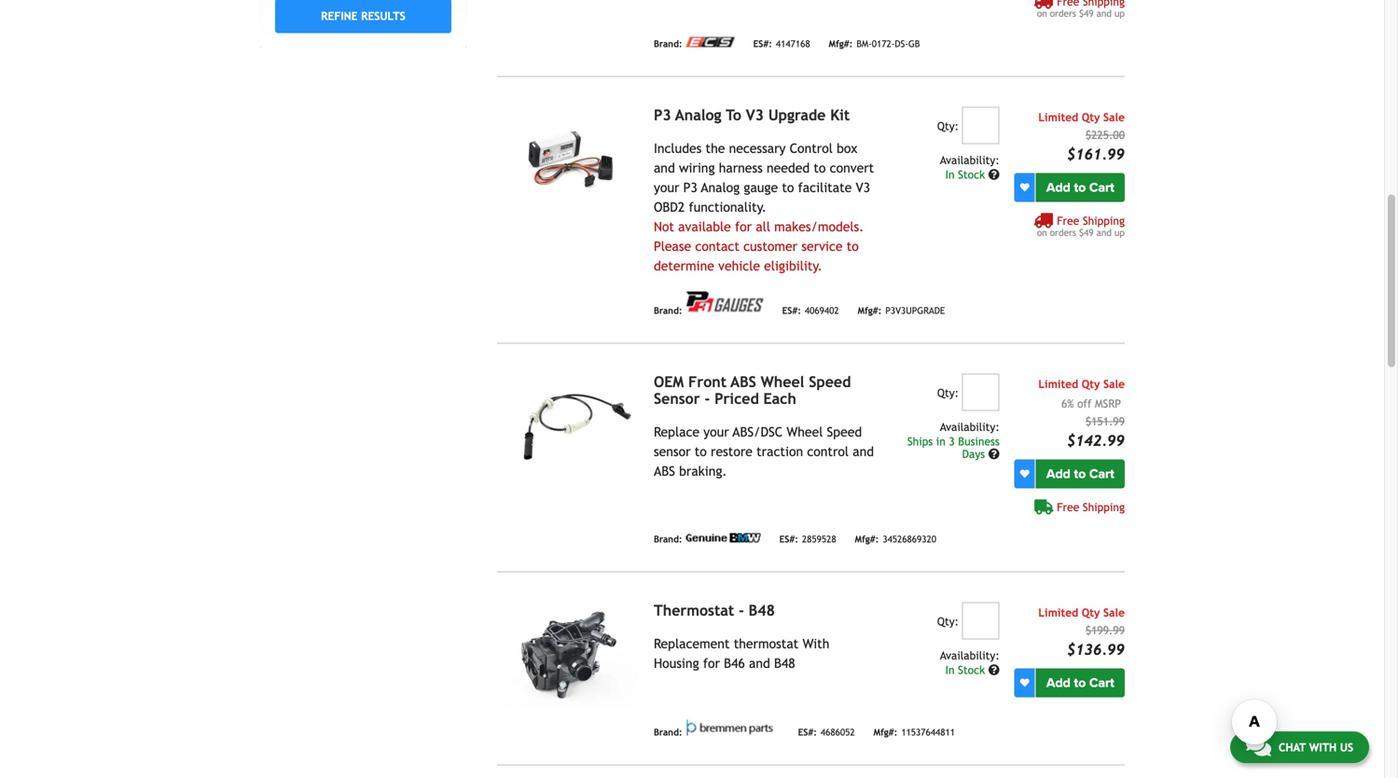 Task type: describe. For each thing, give the bounding box(es) containing it.
msrp
[[1095, 397, 1121, 410]]

includes
[[654, 141, 702, 156]]

to up the free shipping
[[1074, 466, 1086, 482]]

not
[[654, 219, 674, 234]]

gauge
[[744, 180, 778, 195]]

p3 analog to v3 upgrade kit
[[654, 106, 850, 124]]

and inside replace your abs/dsc wheel speed sensor to restore traction control and abs braking.
[[853, 444, 874, 459]]

mfg#: bm-0172-ds-gb
[[829, 38, 920, 49]]

- inside oem front abs wheel speed sensor - priced each
[[705, 390, 710, 407]]

qty inside limited qty sale $199.99 $136.99
[[1082, 606, 1100, 619]]

upgrade
[[769, 106, 826, 124]]

mfg#: for thermostat - b48
[[874, 727, 898, 738]]

chat with us
[[1279, 741, 1354, 754]]

mfg#: 11537644811
[[874, 727, 955, 738]]

analog inside includes the necessary control box and wiring harness needed to convert your p3 analog gauge to facilitate v3 obd2 functionality. not available for all makes/models. please contact customer service to determine vehicle eligibility.
[[701, 180, 740, 195]]

kit
[[830, 106, 850, 124]]

your inside includes the necessary control box and wiring harness needed to convert your p3 analog gauge to facilitate v3 obd2 functionality. not available for all makes/models. please contact customer service to determine vehicle eligibility.
[[654, 180, 680, 195]]

replacement thermostat with housing for b46 and b48
[[654, 636, 830, 671]]

facilitate
[[798, 180, 852, 195]]

to down $161.99
[[1074, 179, 1086, 195]]

ships in 3 business days
[[908, 435, 1000, 460]]

availability: for $161.99
[[940, 153, 1000, 166]]

cart for $151.99
[[1089, 466, 1115, 482]]

$151.99
[[1086, 415, 1125, 428]]

needed
[[767, 160, 810, 175]]

for inside replacement thermostat with housing for b46 and b48
[[703, 656, 720, 671]]

free shipping on orders $49 and up
[[1037, 214, 1125, 238]]

6%
[[1062, 397, 1074, 410]]

traction
[[757, 444, 803, 459]]

brand: for thermostat
[[654, 727, 683, 738]]

each
[[764, 390, 797, 407]]

wiring
[[679, 160, 715, 175]]

es#: 4147168
[[753, 38, 810, 49]]

v3 inside includes the necessary control box and wiring harness needed to convert your p3 analog gauge to facilitate v3 obd2 functionality. not available for all makes/models. please contact customer service to determine vehicle eligibility.
[[856, 180, 870, 195]]

mfg#: 34526869320
[[855, 534, 937, 545]]

abs inside oem front abs wheel speed sensor - priced each
[[731, 373, 756, 390]]

bremmen parts - corporate logo image
[[686, 720, 780, 736]]

box
[[837, 141, 858, 156]]

1 brand: from the top
[[654, 38, 683, 49]]

ds-
[[895, 38, 909, 49]]

available
[[678, 219, 731, 234]]

availability: for off
[[940, 420, 1000, 433]]

free for free shipping
[[1057, 500, 1080, 513]]

add to cart for $151.99
[[1047, 466, 1115, 482]]

thermostat - b48 link
[[654, 602, 775, 619]]

makes/models.
[[774, 219, 864, 234]]

priced
[[715, 390, 759, 407]]

housing
[[654, 656, 699, 671]]

question circle image
[[989, 664, 1000, 675]]

4069402
[[805, 305, 839, 316]]

oem front abs wheel speed sensor - priced each link
[[654, 373, 851, 407]]

results
[[361, 10, 406, 23]]

p3 inside includes the necessary control box and wiring harness needed to convert your p3 analog gauge to facilitate v3 obd2 functionality. not available for all makes/models. please contact customer service to determine vehicle eligibility.
[[684, 180, 698, 195]]

to right service
[[847, 239, 859, 254]]

es#: for b48
[[798, 727, 817, 738]]

add for $161.99
[[1047, 179, 1071, 195]]

add to cart for $161.99
[[1047, 179, 1115, 195]]

days
[[962, 447, 985, 460]]

on orders $49 and up
[[1037, 8, 1125, 19]]

es#4686052 - 11537644811 - thermostat - b48 - replacement thermostat with housing for b46 and b48 - bremmen parts - bmw image
[[497, 602, 639, 708]]

1 on from the top
[[1037, 8, 1047, 19]]

the
[[706, 141, 725, 156]]

determine
[[654, 258, 715, 273]]

limited qty sale $225.00 $161.99
[[1039, 110, 1125, 163]]

sensor
[[654, 444, 691, 459]]

oem front abs wheel speed sensor - priced each
[[654, 373, 851, 407]]

please
[[654, 239, 691, 254]]

in
[[936, 435, 946, 448]]

limited for $161.99
[[1039, 110, 1079, 124]]

abs/dsc
[[733, 424, 783, 439]]

limited qty sale $199.99 $136.99
[[1039, 606, 1125, 658]]

gb
[[909, 38, 920, 49]]

with
[[803, 636, 830, 651]]

and inside includes the necessary control box and wiring harness needed to convert your p3 analog gauge to facilitate v3 obd2 functionality. not available for all makes/models. please contact customer service to determine vehicle eligibility.
[[654, 160, 675, 175]]

in stock for $136.99
[[946, 663, 989, 676]]

es#: 4069402
[[782, 305, 839, 316]]

control
[[790, 141, 833, 156]]

to down $136.99
[[1074, 675, 1086, 691]]

for inside includes the necessary control box and wiring harness needed to convert your p3 analog gauge to facilitate v3 obd2 functionality. not available for all makes/models. please contact customer service to determine vehicle eligibility.
[[735, 219, 752, 234]]

es#4069402 - p3v3upgrade - p3 analog to v3 upgrade kit  - includes the necessary control box and wiring harness needed to convert your p3 analog gauge to facilitate v3 obd2 functionality. - p3 gauges - bmw image
[[497, 107, 639, 213]]

us
[[1340, 741, 1354, 754]]

3 availability: from the top
[[940, 649, 1000, 662]]

in for $161.99
[[946, 168, 955, 181]]

0 vertical spatial analog
[[676, 106, 722, 124]]

add to cart for $136.99
[[1047, 675, 1115, 691]]

3
[[949, 435, 955, 448]]

0172-
[[872, 38, 895, 49]]

b46
[[724, 656, 745, 671]]

chat with us link
[[1230, 731, 1370, 763]]

thermostat
[[734, 636, 799, 651]]

4686052
[[821, 727, 855, 738]]

brand: for p3
[[654, 305, 683, 316]]

abs inside replace your abs/dsc wheel speed sensor to restore traction control and abs braking.
[[654, 464, 675, 478]]

business
[[958, 435, 1000, 448]]

refine results link
[[275, 0, 451, 33]]



Task type: locate. For each thing, give the bounding box(es) containing it.
1 vertical spatial on
[[1037, 227, 1047, 238]]

shipping down $142.99
[[1083, 500, 1125, 513]]

1 vertical spatial shipping
[[1083, 500, 1125, 513]]

2859528
[[802, 534, 836, 545]]

$49 inside free shipping on orders $49 and up
[[1079, 227, 1094, 238]]

wheel
[[761, 373, 805, 390], [787, 424, 823, 439]]

es#: left 2859528
[[780, 534, 798, 545]]

to up braking. in the bottom of the page
[[695, 444, 707, 459]]

all
[[756, 219, 771, 234]]

free shipping
[[1057, 500, 1125, 513]]

1 free from the top
[[1057, 214, 1080, 227]]

braking.
[[679, 464, 727, 478]]

mfg#: left the 34526869320
[[855, 534, 879, 545]]

cart for $161.99
[[1089, 179, 1115, 195]]

es#: for abs
[[780, 534, 798, 545]]

1 vertical spatial free
[[1057, 500, 1080, 513]]

1 horizontal spatial for
[[735, 219, 752, 234]]

1 limited from the top
[[1039, 110, 1079, 124]]

genuine bmw - corporate logo image
[[686, 533, 761, 542]]

1 vertical spatial add
[[1047, 466, 1071, 482]]

b48 down thermostat
[[774, 656, 795, 671]]

0 vertical spatial cart
[[1089, 179, 1115, 195]]

to inside replace your abs/dsc wheel speed sensor to restore traction control and abs braking.
[[695, 444, 707, 459]]

1 vertical spatial availability:
[[940, 420, 1000, 433]]

stock
[[958, 168, 985, 181], [958, 663, 985, 676]]

oem
[[654, 373, 684, 390]]

refine
[[321, 10, 358, 23]]

contact
[[695, 239, 740, 254]]

2 add from the top
[[1047, 466, 1071, 482]]

es#: left 4147168
[[753, 38, 772, 49]]

speed inside replace your abs/dsc wheel speed sensor to restore traction control and abs braking.
[[827, 424, 862, 439]]

add up the free shipping
[[1047, 466, 1071, 482]]

question circle image
[[989, 169, 1000, 180], [989, 448, 1000, 459]]

1 add to wish list image from the top
[[1020, 183, 1030, 192]]

1 vertical spatial in
[[946, 663, 955, 676]]

add to wish list image for $151.99
[[1020, 469, 1030, 478]]

up
[[1115, 8, 1125, 19], [1115, 227, 1125, 238]]

$142.99
[[1067, 432, 1125, 449]]

2 in from the top
[[946, 663, 955, 676]]

1 horizontal spatial -
[[739, 602, 744, 619]]

0 vertical spatial b48
[[749, 602, 775, 619]]

add to cart button
[[1036, 173, 1125, 202], [1036, 459, 1125, 488], [1036, 668, 1125, 697]]

speed up control
[[827, 424, 862, 439]]

v3 right to
[[746, 106, 764, 124]]

wheel inside replace your abs/dsc wheel speed sensor to restore traction control and abs braking.
[[787, 424, 823, 439]]

0 vertical spatial in stock
[[946, 168, 989, 181]]

limited up $136.99
[[1039, 606, 1079, 619]]

add to wish list image
[[1020, 183, 1030, 192], [1020, 469, 1030, 478]]

qty
[[1082, 110, 1100, 124], [1082, 377, 1100, 390], [1082, 606, 1100, 619]]

0 vertical spatial $49
[[1079, 8, 1094, 19]]

thermostat - b48
[[654, 602, 775, 619]]

add up free shipping on orders $49 and up
[[1047, 179, 1071, 195]]

mfg#: p3v3upgrade
[[858, 305, 945, 316]]

mfg#: for p3 analog to v3 upgrade kit
[[858, 305, 882, 316]]

qty for $161.99
[[1082, 110, 1100, 124]]

analog up the functionality.
[[701, 180, 740, 195]]

sale up $199.99 at the right of page
[[1104, 606, 1125, 619]]

1 qty: from the top
[[937, 119, 959, 132]]

2 question circle image from the top
[[989, 448, 1000, 459]]

limited up $161.99
[[1039, 110, 1079, 124]]

2 vertical spatial add to cart
[[1047, 675, 1115, 691]]

qty: for speed
[[937, 386, 959, 399]]

0 vertical spatial add to cart
[[1047, 179, 1115, 195]]

p3 down wiring
[[684, 180, 698, 195]]

bm-
[[857, 38, 872, 49]]

free down $161.99
[[1057, 214, 1080, 227]]

1 vertical spatial for
[[703, 656, 720, 671]]

0 vertical spatial qty:
[[937, 119, 959, 132]]

1 vertical spatial limited
[[1039, 377, 1079, 390]]

mfg#: for oem front abs wheel speed sensor - priced each
[[855, 534, 879, 545]]

availability:
[[940, 153, 1000, 166], [940, 420, 1000, 433], [940, 649, 1000, 662]]

refine results
[[321, 10, 406, 23]]

1 vertical spatial v3
[[856, 180, 870, 195]]

4 brand: from the top
[[654, 727, 683, 738]]

0 horizontal spatial p3
[[654, 106, 671, 124]]

1 cart from the top
[[1089, 179, 1115, 195]]

stock for $161.99
[[958, 168, 985, 181]]

1 vertical spatial abs
[[654, 464, 675, 478]]

qty: for upgrade
[[937, 119, 959, 132]]

1 $49 from the top
[[1079, 8, 1094, 19]]

ecs - corporate logo image
[[686, 37, 735, 47]]

1 horizontal spatial abs
[[731, 373, 756, 390]]

speed right each
[[809, 373, 851, 390]]

mfg#:
[[829, 38, 853, 49], [858, 305, 882, 316], [855, 534, 879, 545], [874, 727, 898, 738]]

None number field
[[963, 107, 1000, 144], [963, 374, 1000, 411], [963, 602, 1000, 639], [963, 107, 1000, 144], [963, 374, 1000, 411], [963, 602, 1000, 639]]

1 vertical spatial question circle image
[[989, 448, 1000, 459]]

1 up from the top
[[1115, 8, 1125, 19]]

0 vertical spatial add to cart button
[[1036, 173, 1125, 202]]

$136.99
[[1067, 641, 1125, 658]]

0 vertical spatial orders
[[1050, 8, 1077, 19]]

2 cart from the top
[[1089, 466, 1115, 482]]

sale inside limited qty sale $225.00 $161.99
[[1104, 110, 1125, 124]]

limited inside limited qty sale $225.00 $161.99
[[1039, 110, 1079, 124]]

1 vertical spatial wheel
[[787, 424, 823, 439]]

shipping for free shipping
[[1083, 500, 1125, 513]]

2 vertical spatial limited
[[1039, 606, 1079, 619]]

harness
[[719, 160, 763, 175]]

0 vertical spatial for
[[735, 219, 752, 234]]

1 vertical spatial cart
[[1089, 466, 1115, 482]]

4147168
[[776, 38, 810, 49]]

shipping inside free shipping on orders $49 and up
[[1083, 214, 1125, 227]]

v3
[[746, 106, 764, 124], [856, 180, 870, 195]]

3 sale from the top
[[1104, 606, 1125, 619]]

limited for $136.99
[[1039, 606, 1079, 619]]

qty up $199.99 at the right of page
[[1082, 606, 1100, 619]]

on inside free shipping on orders $49 and up
[[1037, 227, 1047, 238]]

abs right front
[[731, 373, 756, 390]]

front
[[689, 373, 727, 390]]

p3
[[654, 106, 671, 124], [684, 180, 698, 195]]

1 vertical spatial analog
[[701, 180, 740, 195]]

2 $49 from the top
[[1079, 227, 1094, 238]]

2 qty: from the top
[[937, 386, 959, 399]]

stock for $136.99
[[958, 663, 985, 676]]

0 vertical spatial on
[[1037, 8, 1047, 19]]

cart down $142.99
[[1089, 466, 1115, 482]]

functionality.
[[689, 200, 767, 214]]

p3 up includes
[[654, 106, 671, 124]]

wheel for each
[[761, 373, 805, 390]]

to up facilitate
[[814, 160, 826, 175]]

brand: for oem
[[654, 534, 683, 545]]

1 in from the top
[[946, 168, 955, 181]]

0 vertical spatial p3
[[654, 106, 671, 124]]

0 vertical spatial qty
[[1082, 110, 1100, 124]]

replacement
[[654, 636, 730, 651]]

0 vertical spatial v3
[[746, 106, 764, 124]]

sale up $225.00
[[1104, 110, 1125, 124]]

b48 up thermostat
[[749, 602, 775, 619]]

2 up from the top
[[1115, 227, 1125, 238]]

sale up msrp
[[1104, 377, 1125, 390]]

speed for oem front abs wheel speed sensor - priced each
[[809, 373, 851, 390]]

1 horizontal spatial p3
[[684, 180, 698, 195]]

2 vertical spatial add to cart button
[[1036, 668, 1125, 697]]

service
[[802, 239, 843, 254]]

comments image
[[1246, 735, 1271, 758]]

brand: down determine
[[654, 305, 683, 316]]

free down $142.99
[[1057, 500, 1080, 513]]

limited inside limited qty sale $199.99 $136.99
[[1039, 606, 1079, 619]]

add to cart button down $161.99
[[1036, 173, 1125, 202]]

3 add from the top
[[1047, 675, 1071, 691]]

qty inside the limited qty sale 6% off msrp $151.99 $142.99
[[1082, 377, 1100, 390]]

add to cart button up the free shipping
[[1036, 459, 1125, 488]]

add
[[1047, 179, 1071, 195], [1047, 466, 1071, 482], [1047, 675, 1071, 691]]

1 availability: from the top
[[940, 153, 1000, 166]]

abs down sensor
[[654, 464, 675, 478]]

add to cart
[[1047, 179, 1115, 195], [1047, 466, 1115, 482], [1047, 675, 1115, 691]]

thermostat
[[654, 602, 734, 619]]

0 vertical spatial your
[[654, 180, 680, 195]]

add to cart down $161.99
[[1047, 179, 1115, 195]]

3 add to cart button from the top
[[1036, 668, 1125, 697]]

3 brand: from the top
[[654, 534, 683, 545]]

0 horizontal spatial v3
[[746, 106, 764, 124]]

ships
[[908, 435, 933, 448]]

qty for $151.99
[[1082, 377, 1100, 390]]

shipping down $161.99
[[1083, 214, 1125, 227]]

sale for $161.99
[[1104, 110, 1125, 124]]

1 vertical spatial in stock
[[946, 663, 989, 676]]

2 on from the top
[[1037, 227, 1047, 238]]

limited inside the limited qty sale 6% off msrp $151.99 $142.99
[[1039, 377, 1079, 390]]

and inside replacement thermostat with housing for b46 and b48
[[749, 656, 770, 671]]

sale for $151.99
[[1104, 377, 1125, 390]]

restore
[[711, 444, 753, 459]]

0 horizontal spatial for
[[703, 656, 720, 671]]

chat
[[1279, 741, 1306, 754]]

cart
[[1089, 179, 1115, 195], [1089, 466, 1115, 482], [1089, 675, 1115, 691]]

0 vertical spatial availability:
[[940, 153, 1000, 166]]

question circle image for off
[[989, 448, 1000, 459]]

1 stock from the top
[[958, 168, 985, 181]]

2 shipping from the top
[[1083, 500, 1125, 513]]

your
[[654, 180, 680, 195], [704, 424, 729, 439]]

- up thermostat
[[739, 602, 744, 619]]

2 vertical spatial cart
[[1089, 675, 1115, 691]]

$225.00
[[1086, 128, 1125, 141]]

speed inside oem front abs wheel speed sensor - priced each
[[809, 373, 851, 390]]

b48
[[749, 602, 775, 619], [774, 656, 795, 671]]

to
[[726, 106, 742, 124]]

add to cart button for $161.99
[[1036, 173, 1125, 202]]

0 vertical spatial wheel
[[761, 373, 805, 390]]

es#: 4686052
[[798, 727, 855, 738]]

sale inside limited qty sale $199.99 $136.99
[[1104, 606, 1125, 619]]

speed for replace your abs/dsc wheel speed sensor to restore traction control and abs braking.
[[827, 424, 862, 439]]

eligibility.
[[764, 258, 823, 273]]

limited
[[1039, 110, 1079, 124], [1039, 377, 1079, 390], [1039, 606, 1079, 619]]

2 add to cart from the top
[[1047, 466, 1115, 482]]

0 vertical spatial add
[[1047, 179, 1071, 195]]

3 limited from the top
[[1039, 606, 1079, 619]]

3 qty from the top
[[1082, 606, 1100, 619]]

add for $136.99
[[1047, 675, 1071, 691]]

limited up 6% on the right of page
[[1039, 377, 1079, 390]]

1 vertical spatial add to cart button
[[1036, 459, 1125, 488]]

2 brand: from the top
[[654, 305, 683, 316]]

with
[[1309, 741, 1337, 754]]

convert
[[830, 160, 874, 175]]

3 qty: from the top
[[937, 615, 959, 628]]

es#: for to
[[782, 305, 801, 316]]

2 qty from the top
[[1082, 377, 1100, 390]]

1 vertical spatial your
[[704, 424, 729, 439]]

analog left to
[[676, 106, 722, 124]]

limited qty sale 6% off msrp $151.99 $142.99
[[1039, 377, 1125, 449]]

to down the needed
[[782, 180, 794, 195]]

question circle image for $161.99
[[989, 169, 1000, 180]]

brand:
[[654, 38, 683, 49], [654, 305, 683, 316], [654, 534, 683, 545], [654, 727, 683, 738]]

for left b46
[[703, 656, 720, 671]]

2 limited from the top
[[1039, 377, 1079, 390]]

1 vertical spatial $49
[[1079, 227, 1094, 238]]

0 vertical spatial question circle image
[[989, 169, 1000, 180]]

1 vertical spatial up
[[1115, 227, 1125, 238]]

es#: left 4069402
[[782, 305, 801, 316]]

replace your abs/dsc wheel speed sensor to restore traction control and abs braking.
[[654, 424, 874, 478]]

3 add to cart from the top
[[1047, 675, 1115, 691]]

1 vertical spatial qty
[[1082, 377, 1100, 390]]

mfg#: left bm- in the top right of the page
[[829, 38, 853, 49]]

mfg#: left p3v3upgrade
[[858, 305, 882, 316]]

1 qty from the top
[[1082, 110, 1100, 124]]

1 vertical spatial -
[[739, 602, 744, 619]]

add for $151.99
[[1047, 466, 1071, 482]]

2 vertical spatial qty:
[[937, 615, 959, 628]]

vehicle
[[718, 258, 760, 273]]

0 horizontal spatial -
[[705, 390, 710, 407]]

add right add to wish list image
[[1047, 675, 1071, 691]]

wheel right priced
[[761, 373, 805, 390]]

2 availability: from the top
[[940, 420, 1000, 433]]

your up obd2
[[654, 180, 680, 195]]

1 vertical spatial stock
[[958, 663, 985, 676]]

0 vertical spatial abs
[[731, 373, 756, 390]]

obd2
[[654, 200, 685, 214]]

1 sale from the top
[[1104, 110, 1125, 124]]

wheel up control
[[787, 424, 823, 439]]

add to cart up the free shipping
[[1047, 466, 1115, 482]]

$199.99
[[1086, 624, 1125, 637]]

p3v3upgrade
[[886, 305, 945, 316]]

2 stock from the top
[[958, 663, 985, 676]]

control
[[807, 444, 849, 459]]

1 orders from the top
[[1050, 8, 1077, 19]]

orders inside free shipping on orders $49 and up
[[1050, 227, 1077, 238]]

shipping for free shipping on orders $49 and up
[[1083, 214, 1125, 227]]

p3 gauges - corporate logo image
[[686, 291, 764, 314]]

analog
[[676, 106, 722, 124], [701, 180, 740, 195]]

and inside free shipping on orders $49 and up
[[1097, 227, 1112, 238]]

1 vertical spatial orders
[[1050, 227, 1077, 238]]

1 add from the top
[[1047, 179, 1071, 195]]

for left all
[[735, 219, 752, 234]]

1 vertical spatial add to wish list image
[[1020, 469, 1030, 478]]

0 horizontal spatial abs
[[654, 464, 675, 478]]

0 vertical spatial -
[[705, 390, 710, 407]]

off
[[1078, 397, 1092, 410]]

1 horizontal spatial v3
[[856, 180, 870, 195]]

1 vertical spatial sale
[[1104, 377, 1125, 390]]

necessary
[[729, 141, 786, 156]]

3 cart from the top
[[1089, 675, 1115, 691]]

orders
[[1050, 8, 1077, 19], [1050, 227, 1077, 238]]

brand: left bremmen parts - corporate logo
[[654, 727, 683, 738]]

2 vertical spatial qty
[[1082, 606, 1100, 619]]

0 vertical spatial shipping
[[1083, 214, 1125, 227]]

- left priced
[[705, 390, 710, 407]]

2 orders from the top
[[1050, 227, 1077, 238]]

cart for $136.99
[[1089, 675, 1115, 691]]

add to wish list image
[[1020, 678, 1030, 687]]

cart down $136.99
[[1089, 675, 1115, 691]]

qty up $225.00
[[1082, 110, 1100, 124]]

es#: left 4686052
[[798, 727, 817, 738]]

in for $136.99
[[946, 663, 955, 676]]

sale inside the limited qty sale 6% off msrp $151.99 $142.99
[[1104, 377, 1125, 390]]

es#2859528 - 34526869320 - oem front abs wheel speed sensor - priced each - replace your abs/dsc wheel speed sensor to restore traction control and abs braking. - genuine bmw - bmw image
[[497, 374, 639, 480]]

1 question circle image from the top
[[989, 169, 1000, 180]]

sensor
[[654, 390, 700, 407]]

2 free from the top
[[1057, 500, 1080, 513]]

$161.99
[[1067, 145, 1125, 163]]

add to cart down $136.99
[[1047, 675, 1115, 691]]

1 vertical spatial add to cart
[[1047, 466, 1115, 482]]

0 vertical spatial up
[[1115, 8, 1125, 19]]

0 vertical spatial in
[[946, 168, 955, 181]]

qty inside limited qty sale $225.00 $161.99
[[1082, 110, 1100, 124]]

customer
[[744, 239, 798, 254]]

0 horizontal spatial your
[[654, 180, 680, 195]]

2 vertical spatial availability:
[[940, 649, 1000, 662]]

mfg#: left 11537644811
[[874, 727, 898, 738]]

2 add to cart button from the top
[[1036, 459, 1125, 488]]

brand: left ecs - corporate logo at the top
[[654, 38, 683, 49]]

wheel inside oem front abs wheel speed sensor - priced each
[[761, 373, 805, 390]]

brand: left genuine bmw - corporate logo
[[654, 534, 683, 545]]

1 add to cart button from the top
[[1036, 173, 1125, 202]]

0 vertical spatial free
[[1057, 214, 1080, 227]]

free for free shipping on orders $49 and up
[[1057, 214, 1080, 227]]

1 horizontal spatial your
[[704, 424, 729, 439]]

on
[[1037, 8, 1047, 19], [1037, 227, 1047, 238]]

replace
[[654, 424, 700, 439]]

in stock for $161.99
[[946, 168, 989, 181]]

1 shipping from the top
[[1083, 214, 1125, 227]]

0 vertical spatial limited
[[1039, 110, 1079, 124]]

2 vertical spatial add
[[1047, 675, 1071, 691]]

v3 down "convert" at the top right
[[856, 180, 870, 195]]

limited for off
[[1039, 377, 1079, 390]]

1 vertical spatial speed
[[827, 424, 862, 439]]

add to cart button down $136.99
[[1036, 668, 1125, 697]]

1 vertical spatial qty:
[[937, 386, 959, 399]]

1 vertical spatial p3
[[684, 180, 698, 195]]

1 vertical spatial b48
[[774, 656, 795, 671]]

2 in stock from the top
[[946, 663, 989, 676]]

cart down $161.99
[[1089, 179, 1115, 195]]

up inside free shipping on orders $49 and up
[[1115, 227, 1125, 238]]

includes the necessary control box and wiring harness needed to convert your p3 analog gauge to facilitate v3 obd2 functionality. not available for all makes/models. please contact customer service to determine vehicle eligibility.
[[654, 141, 874, 273]]

-
[[705, 390, 710, 407], [739, 602, 744, 619]]

wheel for traction
[[787, 424, 823, 439]]

abs
[[731, 373, 756, 390], [654, 464, 675, 478]]

2 add to wish list image from the top
[[1020, 469, 1030, 478]]

p3 analog to v3 upgrade kit link
[[654, 106, 850, 124]]

add to wish list image for $161.99
[[1020, 183, 1030, 192]]

1 add to cart from the top
[[1047, 179, 1115, 195]]

0 vertical spatial sale
[[1104, 110, 1125, 124]]

b48 inside replacement thermostat with housing for b46 and b48
[[774, 656, 795, 671]]

2 sale from the top
[[1104, 377, 1125, 390]]

2 vertical spatial sale
[[1104, 606, 1125, 619]]

0 vertical spatial speed
[[809, 373, 851, 390]]

qty up off
[[1082, 377, 1100, 390]]

1 in stock from the top
[[946, 168, 989, 181]]

0 vertical spatial add to wish list image
[[1020, 183, 1030, 192]]

your inside replace your abs/dsc wheel speed sensor to restore traction control and abs braking.
[[704, 424, 729, 439]]

your up restore
[[704, 424, 729, 439]]

11537644811
[[902, 727, 955, 738]]

in stock
[[946, 168, 989, 181], [946, 663, 989, 676]]

free inside free shipping on orders $49 and up
[[1057, 214, 1080, 227]]

add to cart button for $136.99
[[1036, 668, 1125, 697]]

es#: 2859528
[[780, 534, 836, 545]]

add to cart button for $151.99
[[1036, 459, 1125, 488]]

0 vertical spatial stock
[[958, 168, 985, 181]]

34526869320
[[883, 534, 937, 545]]



Task type: vqa. For each thing, say whether or not it's contained in the screenshot.
Search text field
no



